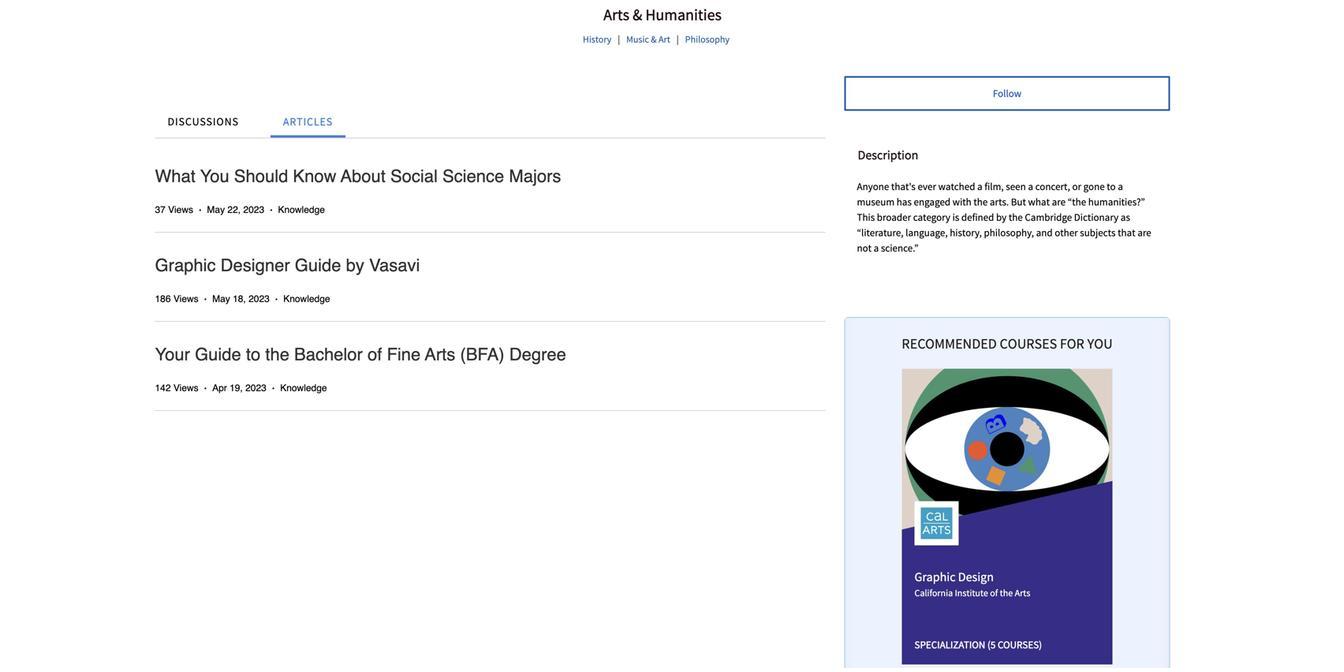 Task type: vqa. For each thing, say whether or not it's contained in the screenshot.
How
no



Task type: locate. For each thing, give the bounding box(es) containing it.
2023 right 19,
[[245, 383, 267, 394]]

arts right "fine"
[[425, 344, 455, 364]]

0 horizontal spatial graphic
[[155, 255, 216, 275]]

designer
[[221, 255, 290, 275]]

arts.
[[990, 195, 1009, 208]]

arts inside graphic design california institute of the arts
[[1015, 587, 1031, 599]]

graphic up 186
[[155, 255, 216, 275]]

views
[[168, 204, 193, 215], [173, 293, 199, 304], [173, 383, 199, 394]]

arts inside the your guide to the bachelor of fine arts (bfa) degree link
[[425, 344, 455, 364]]

graphic for graphic design california institute of the arts
[[915, 569, 956, 585]]

recommended courses for you
[[902, 329, 1113, 354]]

your guide to the bachelor of fine arts (bfa) degree
[[155, 344, 566, 364]]

0 horizontal spatial to
[[246, 344, 261, 364]]

of right the institute on the bottom
[[990, 587, 998, 599]]

1 horizontal spatial guide
[[295, 255, 341, 275]]

arts up history link on the top left of the page
[[604, 5, 630, 24]]

follow
[[993, 87, 1022, 100]]

0 vertical spatial views
[[168, 204, 193, 215]]

but
[[1011, 195, 1026, 208]]

1 vertical spatial guide
[[195, 344, 241, 364]]

1 vertical spatial may
[[212, 293, 230, 304]]

knowledge down bachelor
[[280, 383, 327, 394]]

1 vertical spatial are
[[1138, 226, 1152, 239]]

views for graphic
[[173, 293, 199, 304]]

courses)
[[998, 638, 1042, 651]]

guide up apr
[[195, 344, 241, 364]]

0 vertical spatial to
[[1107, 180, 1116, 193]]

knowledge for by
[[283, 293, 330, 304]]

1 horizontal spatial graphic
[[915, 569, 956, 585]]

2 vertical spatial views
[[173, 383, 199, 394]]

vasavi
[[369, 255, 420, 275]]

not
[[857, 242, 872, 255]]

142 views • apr 19, 2023 • knowledge
[[155, 383, 327, 394]]

of
[[368, 344, 382, 364], [990, 587, 998, 599]]

what
[[155, 166, 196, 186]]

discussions
[[168, 115, 239, 129]]

graphic up california
[[915, 569, 956, 585]]

0 vertical spatial knowledge
[[278, 204, 325, 215]]

19,
[[230, 383, 243, 394]]

0 vertical spatial arts
[[604, 5, 630, 24]]

fine
[[387, 344, 421, 364]]

california institute of the arts image
[[921, 508, 953, 539]]

1 vertical spatial of
[[990, 587, 998, 599]]

by left the vasavi
[[346, 255, 364, 275]]

0 vertical spatial &
[[633, 5, 643, 24]]

may left 22,
[[207, 204, 225, 215]]

1 vertical spatial &
[[651, 33, 657, 45]]

broader
[[877, 211, 911, 224]]

1 horizontal spatial you
[[1088, 329, 1113, 354]]

2 vertical spatial arts
[[1015, 587, 1031, 599]]

graphic designer guide by vasavi link
[[155, 252, 826, 278]]

may
[[207, 204, 225, 215], [212, 293, 230, 304]]

(5
[[988, 638, 996, 651]]

art
[[659, 33, 671, 45]]

& up music
[[633, 5, 643, 24]]

(bfa)
[[460, 344, 505, 364]]

by
[[997, 211, 1007, 224], [346, 255, 364, 275]]

may for you
[[207, 204, 225, 215]]

knowledge down know
[[278, 204, 325, 215]]

knowledge down graphic designer guide by vasavi
[[283, 293, 330, 304]]

arts right the institute on the bottom
[[1015, 587, 1031, 599]]

views right 186
[[173, 293, 199, 304]]

0 vertical spatial guide
[[295, 255, 341, 275]]

by inside the 'anyone that's ever watched a film, seen a concert, or gone to a museum has engaged with the arts. but what are "the humanities?" this broader category is defined by the cambridge dictionary as "literature, language, history, philosophy, and other subjects that are not a science."'
[[997, 211, 1007, 224]]

description
[[858, 147, 919, 163]]

0 horizontal spatial of
[[368, 344, 382, 364]]

&
[[633, 5, 643, 24], [651, 33, 657, 45]]

0 horizontal spatial you
[[200, 166, 229, 186]]

the
[[974, 195, 988, 208], [1009, 211, 1023, 224], [265, 344, 290, 364], [1000, 587, 1013, 599]]

0 horizontal spatial arts
[[425, 344, 455, 364]]

museum
[[857, 195, 895, 208]]

to up 142 views • apr 19, 2023 • knowledge
[[246, 344, 261, 364]]

or
[[1073, 180, 1082, 193]]

0 horizontal spatial guide
[[195, 344, 241, 364]]

you
[[200, 166, 229, 186], [1088, 329, 1113, 354]]

1 horizontal spatial of
[[990, 587, 998, 599]]

humanities
[[646, 5, 722, 24]]

are right that
[[1138, 226, 1152, 239]]

the up 142 views • apr 19, 2023 • knowledge
[[265, 344, 290, 364]]

should
[[234, 166, 288, 186]]

are down concert,
[[1052, 195, 1066, 208]]

a
[[978, 180, 983, 193], [1028, 180, 1034, 193], [1118, 180, 1123, 193], [874, 242, 879, 255]]

humanities?"
[[1089, 195, 1146, 208]]

arts
[[604, 5, 630, 24], [425, 344, 455, 364], [1015, 587, 1031, 599]]

social
[[391, 166, 438, 186]]

for
[[1060, 329, 1085, 354]]

you up 22,
[[200, 166, 229, 186]]

• down graphic designer guide by vasavi
[[275, 295, 278, 304]]

1 horizontal spatial &
[[651, 33, 657, 45]]

1 horizontal spatial to
[[1107, 180, 1116, 193]]

language,
[[906, 226, 948, 239]]

2023
[[243, 204, 264, 215], [249, 293, 270, 304], [245, 383, 267, 394]]

0 horizontal spatial &
[[633, 5, 643, 24]]

degree
[[509, 344, 566, 364]]

philosophy link
[[685, 33, 730, 45]]

0 vertical spatial 2023
[[243, 204, 264, 215]]

2 horizontal spatial arts
[[1015, 587, 1031, 599]]

arts & humanities
[[604, 5, 722, 24]]

18,
[[233, 293, 246, 304]]

0 vertical spatial graphic
[[155, 255, 216, 275]]

views right 142
[[173, 383, 199, 394]]

you right for
[[1088, 329, 1113, 354]]

majors
[[509, 166, 561, 186]]

may left 18,
[[212, 293, 230, 304]]

0 vertical spatial you
[[200, 166, 229, 186]]

knowledge
[[278, 204, 325, 215], [283, 293, 330, 304], [280, 383, 327, 394]]

recommended
[[902, 329, 997, 354]]

views for your
[[173, 383, 199, 394]]

1 vertical spatial knowledge
[[283, 293, 330, 304]]

of left "fine"
[[368, 344, 382, 364]]

music
[[627, 33, 649, 45]]

1 vertical spatial arts
[[425, 344, 455, 364]]

1 vertical spatial by
[[346, 255, 364, 275]]

concert,
[[1036, 180, 1071, 193]]

graphic inside graphic design california institute of the arts
[[915, 569, 956, 585]]

guide right "designer"
[[295, 255, 341, 275]]

0 vertical spatial by
[[997, 211, 1007, 224]]

0 vertical spatial are
[[1052, 195, 1066, 208]]

0 vertical spatial may
[[207, 204, 225, 215]]

guide
[[295, 255, 341, 275], [195, 344, 241, 364]]

1 horizontal spatial are
[[1138, 226, 1152, 239]]

about
[[341, 166, 386, 186]]

science."
[[881, 242, 919, 255]]

has
[[897, 195, 912, 208]]

graphic
[[155, 255, 216, 275], [915, 569, 956, 585]]

1 horizontal spatial arts
[[604, 5, 630, 24]]

& left art
[[651, 33, 657, 45]]

views right 37
[[168, 204, 193, 215]]

"literature,
[[857, 226, 904, 239]]

1 vertical spatial views
[[173, 293, 199, 304]]

is
[[953, 211, 960, 224]]

1 horizontal spatial by
[[997, 211, 1007, 224]]

to up humanities?"
[[1107, 180, 1116, 193]]

by down arts.
[[997, 211, 1007, 224]]

2 vertical spatial knowledge
[[280, 383, 327, 394]]

views for what
[[168, 204, 193, 215]]

0 horizontal spatial are
[[1052, 195, 1066, 208]]

the right the institute on the bottom
[[1000, 587, 1013, 599]]

are
[[1052, 195, 1066, 208], [1138, 226, 1152, 239]]

that
[[1118, 226, 1136, 239]]

2023 right 22,
[[243, 204, 264, 215]]

2023 right 18,
[[249, 293, 270, 304]]

1 vertical spatial graphic
[[915, 569, 956, 585]]

to
[[1107, 180, 1116, 193], [246, 344, 261, 364]]

graphic designer guide by vasavi
[[155, 255, 420, 275]]

1 vertical spatial 2023
[[249, 293, 270, 304]]

2 vertical spatial 2023
[[245, 383, 267, 394]]

1 vertical spatial you
[[1088, 329, 1113, 354]]



Task type: describe. For each thing, give the bounding box(es) containing it.
history,
[[950, 226, 982, 239]]

knowledge for know
[[278, 204, 325, 215]]

this
[[857, 211, 875, 224]]

142
[[155, 383, 171, 394]]

your
[[155, 344, 190, 364]]

your guide to the bachelor of fine arts (bfa) degree link
[[155, 341, 826, 368]]

film,
[[985, 180, 1004, 193]]

defined
[[962, 211, 994, 224]]

2023 for guide
[[249, 293, 270, 304]]

what you should know about social science majors
[[155, 166, 561, 186]]

philosophy
[[685, 33, 730, 45]]

0 vertical spatial of
[[368, 344, 382, 364]]

what you should know about social science majors link
[[155, 163, 826, 189]]

• left apr
[[204, 384, 207, 393]]

articles
[[283, 115, 333, 129]]

engaged
[[914, 195, 951, 208]]

2023 for to
[[245, 383, 267, 394]]

specialization (5 courses)
[[915, 638, 1042, 651]]

other
[[1055, 226, 1078, 239]]

2023 for should
[[243, 204, 264, 215]]

graphic design california institute of the arts
[[915, 569, 1031, 599]]

what
[[1029, 195, 1050, 208]]

history link
[[583, 33, 612, 45]]

anyone
[[857, 180, 890, 193]]

specialization
[[915, 638, 986, 651]]

• left 22,
[[199, 206, 202, 214]]

37 views • may 22, 2023 • knowledge
[[155, 204, 325, 215]]

that's
[[892, 180, 916, 193]]

186
[[155, 293, 171, 304]]

graphic design image
[[902, 369, 1113, 530]]

ever
[[918, 180, 937, 193]]

0 horizontal spatial by
[[346, 255, 364, 275]]

dictionary
[[1075, 211, 1119, 224]]

of inside graphic design california institute of the arts
[[990, 587, 998, 599]]

with
[[953, 195, 972, 208]]

graphic for graphic designer guide by vasavi
[[155, 255, 216, 275]]

and
[[1036, 226, 1053, 239]]

& for arts
[[633, 5, 643, 24]]

the inside graphic design california institute of the arts
[[1000, 587, 1013, 599]]

• down the should
[[270, 206, 273, 214]]

a left the film,
[[978, 180, 983, 193]]

subjects
[[1080, 226, 1116, 239]]

37
[[155, 204, 166, 215]]

a right seen
[[1028, 180, 1034, 193]]

"the
[[1068, 195, 1087, 208]]

gone
[[1084, 180, 1105, 193]]

to inside the 'anyone that's ever watched a film, seen a concert, or gone to a museum has engaged with the arts. but what are "the humanities?" this broader category is defined by the cambridge dictionary as "literature, language, history, philosophy, and other subjects that are not a science."'
[[1107, 180, 1116, 193]]

may for designer
[[212, 293, 230, 304]]

science
[[443, 166, 504, 186]]

guide inside the your guide to the bachelor of fine arts (bfa) degree link
[[195, 344, 241, 364]]

bachelor
[[294, 344, 363, 364]]

courses
[[1000, 329, 1058, 354]]

articles link
[[271, 95, 346, 138]]

category
[[913, 211, 951, 224]]

as
[[1121, 211, 1131, 224]]

history
[[583, 33, 612, 45]]

design
[[958, 569, 994, 585]]

discussions link
[[155, 95, 252, 138]]

guide inside the graphic designer guide by vasavi link
[[295, 255, 341, 275]]

the down but
[[1009, 211, 1023, 224]]

music & art
[[627, 33, 671, 45]]

anyone that's ever watched a film, seen a concert, or gone to a museum has engaged with the arts. but what are "the humanities?" this broader category is defined by the cambridge dictionary as "literature, language, history, philosophy, and other subjects that are not a science."
[[857, 180, 1152, 255]]

186 views • may 18, 2023 • knowledge
[[155, 293, 330, 304]]

watched
[[939, 180, 976, 193]]

know
[[293, 166, 336, 186]]

22,
[[228, 204, 241, 215]]

& for music
[[651, 33, 657, 45]]

apr
[[212, 383, 227, 394]]

music & art link
[[627, 33, 671, 45]]

knowledge for the
[[280, 383, 327, 394]]

cambridge
[[1025, 211, 1072, 224]]

• right 19,
[[272, 384, 275, 393]]

philosophy,
[[984, 226, 1034, 239]]

• left 18,
[[204, 295, 207, 304]]

follow button
[[845, 76, 1171, 111]]

seen
[[1006, 180, 1026, 193]]

a right "not"
[[874, 242, 879, 255]]

1 vertical spatial to
[[246, 344, 261, 364]]

california
[[915, 587, 953, 599]]

institute
[[955, 587, 989, 599]]

a up humanities?"
[[1118, 180, 1123, 193]]

the up the defined
[[974, 195, 988, 208]]



